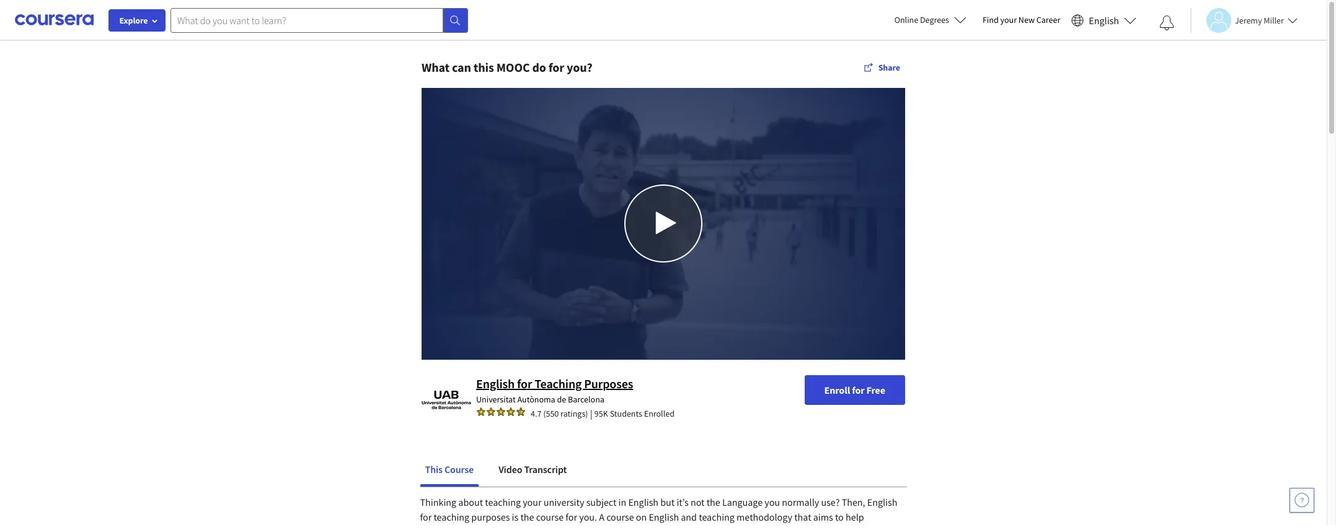 Task type: vqa. For each thing, say whether or not it's contained in the screenshot.
Find your New Career
yes



Task type: describe. For each thing, give the bounding box(es) containing it.
this course button
[[420, 455, 479, 485]]

ratings)
[[561, 408, 588, 420]]

autònoma
[[517, 394, 555, 405]]

de
[[557, 394, 566, 405]]

but
[[661, 497, 675, 509]]

enroll for free
[[824, 384, 885, 397]]

a
[[599, 511, 605, 524]]

1 horizontal spatial teaching
[[485, 497, 521, 509]]

english inside button
[[1089, 14, 1119, 26]]

language
[[722, 497, 763, 509]]

you
[[765, 497, 780, 509]]

what
[[422, 60, 450, 75]]

enroll
[[824, 384, 850, 397]]

What do you want to learn? text field
[[171, 8, 443, 33]]

purposes
[[471, 511, 510, 524]]

you.
[[579, 511, 597, 524]]

english down but
[[649, 511, 679, 524]]

for down the 'university' in the left of the page
[[566, 511, 577, 524]]

university
[[544, 497, 584, 509]]

jeremy
[[1235, 15, 1262, 26]]

english for teaching purposes link
[[476, 376, 633, 392]]

universitat
[[476, 394, 516, 405]]

3 filled star image from the left
[[496, 408, 506, 417]]

0 horizontal spatial teaching
[[434, 511, 469, 524]]

thinking
[[420, 497, 456, 509]]

english inside english for teaching purposes universitat autònoma de barcelona
[[476, 376, 515, 392]]

your inside thinking about teaching your university subject in english but it's not the language you normally use?  then, english for teaching purposes is the course for you. a course on english and teaching methodology that aims to hel
[[523, 497, 542, 509]]

universitat autònoma de barcelona image
[[422, 376, 471, 425]]

enroll for free button
[[805, 376, 905, 405]]

english for teaching purposes universitat autònoma de barcelona
[[476, 376, 633, 405]]

about
[[458, 497, 483, 509]]

show notifications image
[[1160, 16, 1174, 30]]

0 vertical spatial the
[[707, 497, 720, 509]]

2 filled star image from the left
[[486, 408, 496, 417]]

this
[[425, 464, 443, 476]]

this course
[[425, 464, 474, 476]]

video transcript
[[499, 464, 567, 476]]

explore
[[119, 15, 148, 26]]

in
[[619, 497, 626, 509]]

find
[[983, 14, 999, 25]]

miller
[[1264, 15, 1284, 26]]

(550
[[543, 408, 559, 420]]

free
[[867, 384, 885, 397]]

filled star image
[[506, 408, 516, 417]]

enrolled
[[644, 408, 675, 420]]

degrees
[[920, 14, 949, 25]]

teaching
[[535, 376, 582, 392]]

help center image
[[1295, 494, 1310, 508]]

for inside button
[[852, 384, 865, 397]]

explore button
[[109, 9, 166, 32]]

then,
[[842, 497, 865, 509]]

subject
[[586, 497, 617, 509]]

jeremy miller button
[[1191, 8, 1298, 33]]

for right do at the top left
[[549, 60, 564, 75]]

thinking about teaching your university subject in english but it's not the language you normally use?  then, english for teaching purposes is the course for you. a course on english and teaching methodology that aims to hel
[[420, 497, 906, 526]]

for inside english for teaching purposes universitat autònoma de barcelona
[[517, 376, 532, 392]]

it's
[[677, 497, 689, 509]]



Task type: locate. For each thing, give the bounding box(es) containing it.
english
[[1089, 14, 1119, 26], [476, 376, 515, 392], [628, 497, 659, 509], [867, 497, 898, 509], [649, 511, 679, 524]]

share button
[[859, 56, 905, 79], [859, 56, 905, 79]]

english right then,
[[867, 497, 898, 509]]

course down the 'university' in the left of the page
[[536, 511, 564, 524]]

english up universitat
[[476, 376, 515, 392]]

not
[[691, 497, 705, 509]]

purposes
[[584, 376, 633, 392]]

universitat autònoma de barcelona link
[[476, 394, 605, 405]]

video transcript button
[[494, 455, 572, 485]]

teaching up "purposes"
[[485, 497, 521, 509]]

what can this mooc do for you?
[[422, 60, 593, 75]]

video
[[499, 464, 522, 476]]

find your new career
[[983, 14, 1061, 25]]

methodology
[[737, 511, 792, 524]]

online
[[895, 14, 918, 25]]

the right is
[[521, 511, 534, 524]]

students
[[610, 408, 642, 420]]

new
[[1019, 14, 1035, 25]]

coursera image
[[15, 10, 94, 30]]

is
[[512, 511, 519, 524]]

0 horizontal spatial the
[[521, 511, 534, 524]]

transcript
[[524, 464, 567, 476]]

half-filled star image
[[516, 408, 526, 417]]

teaching down not
[[699, 511, 735, 524]]

1 horizontal spatial course
[[607, 511, 634, 524]]

None search field
[[171, 8, 468, 33]]

career
[[1037, 14, 1061, 25]]

online degrees button
[[885, 6, 977, 33]]

|
[[590, 408, 593, 420]]

2 horizontal spatial teaching
[[699, 511, 735, 524]]

online degrees
[[895, 14, 949, 25]]

for down the thinking
[[420, 511, 432, 524]]

use?
[[821, 497, 840, 509]]

english up 'on'
[[628, 497, 659, 509]]

4.7
[[531, 408, 542, 420]]

to
[[835, 511, 844, 524]]

find your new career link
[[977, 12, 1067, 28]]

95k
[[595, 408, 608, 420]]

for left free
[[852, 384, 865, 397]]

your left the 'university' in the left of the page
[[523, 497, 542, 509]]

mooc
[[496, 60, 530, 75]]

english button
[[1067, 0, 1142, 40]]

1 vertical spatial your
[[523, 497, 542, 509]]

1 horizontal spatial your
[[1001, 14, 1017, 25]]

course details tabs tab list
[[420, 455, 907, 487]]

video placeholder image
[[422, 88, 905, 360]]

on
[[636, 511, 647, 524]]

teaching
[[485, 497, 521, 509], [434, 511, 469, 524], [699, 511, 735, 524]]

do
[[532, 60, 546, 75]]

barcelona
[[568, 394, 605, 405]]

can
[[452, 60, 471, 75]]

the right not
[[707, 497, 720, 509]]

normally
[[782, 497, 819, 509]]

0 horizontal spatial course
[[536, 511, 564, 524]]

1 vertical spatial the
[[521, 511, 534, 524]]

for up autònoma at the left of page
[[517, 376, 532, 392]]

1 horizontal spatial the
[[707, 497, 720, 509]]

that
[[794, 511, 811, 524]]

course
[[445, 464, 474, 476]]

teaching down the thinking
[[434, 511, 469, 524]]

this
[[474, 60, 494, 75]]

aims
[[813, 511, 833, 524]]

your
[[1001, 14, 1017, 25], [523, 497, 542, 509]]

you?
[[567, 60, 593, 75]]

0 horizontal spatial your
[[523, 497, 542, 509]]

and
[[681, 511, 697, 524]]

your right find
[[1001, 14, 1017, 25]]

english right the career
[[1089, 14, 1119, 26]]

jeremy miller
[[1235, 15, 1284, 26]]

0 vertical spatial your
[[1001, 14, 1017, 25]]

2 course from the left
[[607, 511, 634, 524]]

filled star image
[[476, 408, 486, 417], [486, 408, 496, 417], [496, 408, 506, 417]]

for
[[549, 60, 564, 75], [517, 376, 532, 392], [852, 384, 865, 397], [420, 511, 432, 524], [566, 511, 577, 524]]

1 filled star image from the left
[[476, 408, 486, 417]]

4.7 (550 ratings) | 95k students enrolled
[[531, 408, 675, 420]]

share
[[878, 62, 900, 73]]

course
[[536, 511, 564, 524], [607, 511, 634, 524]]

the
[[707, 497, 720, 509], [521, 511, 534, 524]]

course down in
[[607, 511, 634, 524]]

1 course from the left
[[536, 511, 564, 524]]



